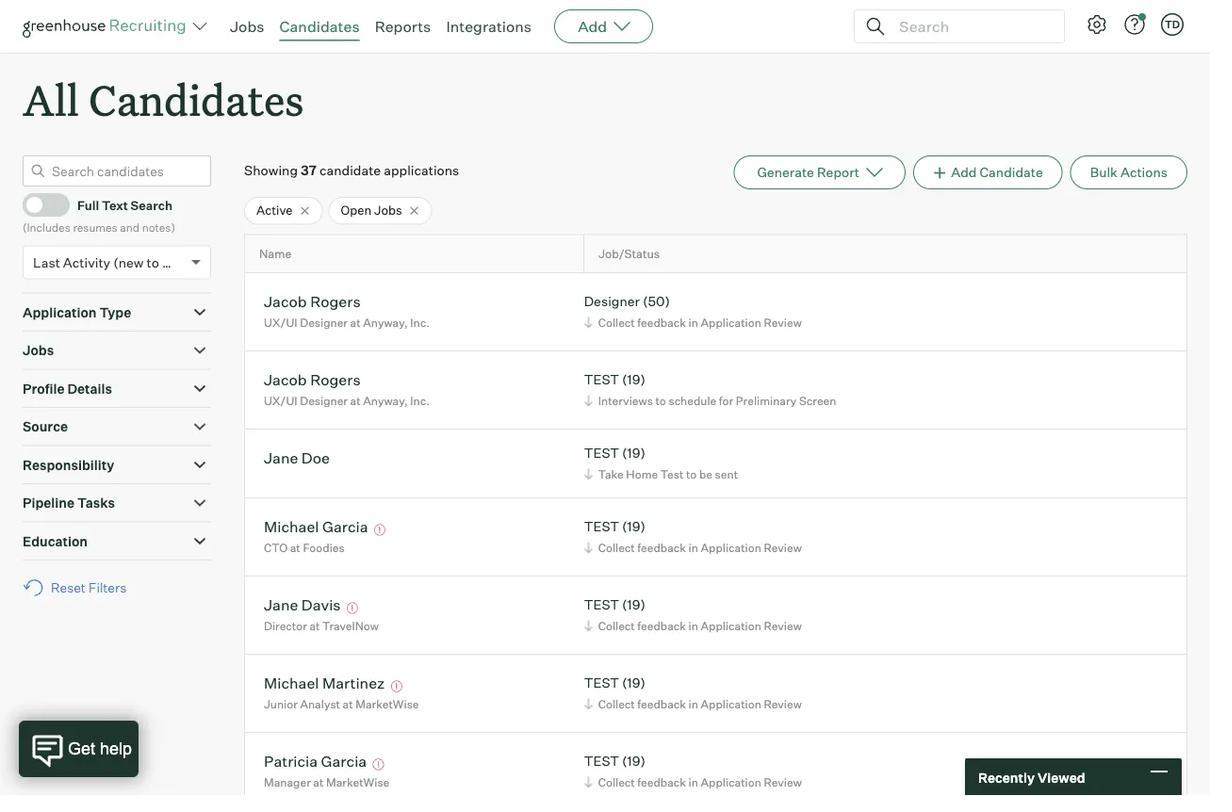 Task type: locate. For each thing, give the bounding box(es) containing it.
ux/ui
[[264, 315, 297, 330], [264, 394, 297, 408]]

1 michael from the top
[[264, 517, 319, 536]]

garcia inside patricia garcia link
[[321, 752, 367, 771]]

applications
[[384, 162, 459, 179]]

cto
[[264, 541, 288, 555]]

2 test (19) collect feedback in application review from the top
[[584, 597, 802, 633]]

4 review from the top
[[764, 697, 802, 711]]

Search text field
[[894, 13, 1047, 40]]

last activity (new to old) option
[[33, 254, 187, 271]]

0 vertical spatial jacob
[[264, 292, 307, 311]]

manager
[[264, 775, 311, 790]]

1 vertical spatial to
[[655, 394, 666, 408]]

actions
[[1121, 164, 1168, 181]]

jacob rogers link up doe
[[264, 370, 361, 392]]

bulk actions
[[1090, 164, 1168, 181]]

rogers
[[310, 292, 361, 311], [310, 370, 361, 389]]

1 vertical spatial rogers
[[310, 370, 361, 389]]

take home test to be sent link
[[581, 465, 743, 483]]

jobs link
[[230, 17, 264, 36]]

1 vertical spatial designer
[[300, 315, 348, 330]]

2 jacob rogers link from the top
[[264, 370, 361, 392]]

5 test from the top
[[584, 675, 619, 692]]

0 vertical spatial michael
[[264, 517, 319, 536]]

director
[[264, 619, 307, 633]]

3 test from the top
[[584, 519, 619, 535]]

0 vertical spatial candidates
[[279, 17, 360, 36]]

patricia
[[264, 752, 318, 771]]

2 ux/ui from the top
[[264, 394, 297, 408]]

travelnow
[[322, 619, 379, 633]]

0 vertical spatial inc.
[[410, 315, 430, 330]]

checkmark image
[[31, 198, 45, 211]]

5 collect feedback in application review link from the top
[[581, 774, 807, 791]]

1 test from the top
[[584, 372, 619, 388]]

0 vertical spatial jobs
[[230, 17, 264, 36]]

2 michael from the top
[[264, 674, 319, 692]]

1 jane from the top
[[264, 448, 298, 467]]

jane davis has been in application review for more than 5 days image
[[344, 603, 361, 614]]

pipeline tasks
[[23, 495, 115, 512]]

application for junior analyst at marketwise
[[701, 697, 761, 711]]

report
[[817, 164, 860, 181]]

test (19) collect feedback in application review for jane davis
[[584, 597, 802, 633]]

rogers up doe
[[310, 370, 361, 389]]

4 feedback from the top
[[638, 697, 686, 711]]

all
[[23, 72, 79, 127]]

feedback for michael garcia
[[638, 541, 686, 555]]

test for ux/ui designer at anyway, inc.
[[584, 372, 619, 388]]

1 (19) from the top
[[622, 372, 646, 388]]

2 jane from the top
[[264, 595, 298, 614]]

junior analyst at marketwise
[[264, 697, 419, 711]]

jobs left 'candidates' link
[[230, 17, 264, 36]]

collect feedback in application review link
[[581, 314, 807, 331], [581, 539, 807, 557], [581, 617, 807, 635], [581, 695, 807, 713], [581, 774, 807, 791]]

1 collect feedback in application review link from the top
[[581, 314, 807, 331]]

patricia garcia
[[264, 752, 367, 771]]

1 vertical spatial candidates
[[89, 72, 304, 127]]

review for michael martinez
[[764, 697, 802, 711]]

application for ux/ui designer at anyway, inc.
[[701, 315, 761, 330]]

rogers down open
[[310, 292, 361, 311]]

jobs right open
[[374, 203, 402, 218]]

jacob up jane doe
[[264, 370, 307, 389]]

2 jacob from the top
[[264, 370, 307, 389]]

candidate
[[319, 162, 381, 179]]

inc. for designer (50)
[[410, 315, 430, 330]]

1 jacob rogers link from the top
[[264, 292, 361, 314]]

1 anyway, from the top
[[363, 315, 408, 330]]

collect feedback in application review link for jane davis
[[581, 617, 807, 635]]

michael martinez
[[264, 674, 385, 692]]

responsibility
[[23, 457, 114, 473]]

inc.
[[410, 315, 430, 330], [410, 394, 430, 408]]

(19) for director at travelnow
[[622, 597, 646, 613]]

0 vertical spatial garcia
[[322, 517, 368, 536]]

1 inc. from the top
[[410, 315, 430, 330]]

michael up the junior
[[264, 674, 319, 692]]

to inside test (19) interviews to schedule for preliminary screen
[[655, 394, 666, 408]]

notes)
[[142, 220, 175, 234]]

1 ux/ui from the top
[[264, 315, 297, 330]]

garcia
[[322, 517, 368, 536], [321, 752, 367, 771]]

garcia for patricia garcia
[[321, 752, 367, 771]]

to left schedule
[[655, 394, 666, 408]]

test for junior analyst at marketwise
[[584, 675, 619, 692]]

2 in from the top
[[689, 541, 698, 555]]

sent
[[715, 467, 738, 481]]

4 in from the top
[[689, 697, 698, 711]]

4 collect from the top
[[598, 697, 635, 711]]

jacob rogers ux/ui designer at anyway, inc. for designer
[[264, 292, 430, 330]]

jacob down name on the left of the page
[[264, 292, 307, 311]]

0 vertical spatial add
[[578, 17, 607, 36]]

ux/ui down name on the left of the page
[[264, 315, 297, 330]]

3 test (19) collect feedback in application review from the top
[[584, 675, 802, 711]]

0 vertical spatial jacob rogers link
[[264, 292, 361, 314]]

5 (19) from the top
[[622, 675, 646, 692]]

5 review from the top
[[764, 775, 802, 790]]

jacob rogers ux/ui designer at anyway, inc. down name on the left of the page
[[264, 292, 430, 330]]

jacob rogers link down name on the left of the page
[[264, 292, 361, 314]]

test
[[584, 372, 619, 388], [584, 445, 619, 462], [584, 519, 619, 535], [584, 597, 619, 613], [584, 675, 619, 692], [584, 753, 619, 770]]

marketwise down michael martinez has been in application review for more than 5 days icon
[[356, 697, 419, 711]]

4 test from the top
[[584, 597, 619, 613]]

to left be
[[686, 467, 697, 481]]

collect for jane davis
[[598, 619, 635, 633]]

1 collect from the top
[[598, 315, 635, 330]]

test inside test (19) interviews to schedule for preliminary screen
[[584, 372, 619, 388]]

2 vertical spatial designer
[[300, 394, 348, 408]]

rogers for test
[[310, 370, 361, 389]]

1 vertical spatial jacob
[[264, 370, 307, 389]]

patricia garcia link
[[264, 752, 367, 774]]

designer for test (19)
[[300, 394, 348, 408]]

jacob
[[264, 292, 307, 311], [264, 370, 307, 389]]

add button
[[554, 9, 653, 43]]

jacob for designer
[[264, 292, 307, 311]]

michael garcia has been in application review for more than 5 days image
[[371, 525, 388, 536]]

4 (19) from the top
[[622, 597, 646, 613]]

1 horizontal spatial jobs
[[230, 17, 264, 36]]

at
[[350, 315, 361, 330], [350, 394, 361, 408], [290, 541, 300, 555], [310, 619, 320, 633], [343, 697, 353, 711], [313, 775, 324, 790]]

source
[[23, 419, 68, 435]]

0 vertical spatial to
[[147, 254, 159, 271]]

candidates down jobs link on the top
[[89, 72, 304, 127]]

(19) for junior analyst at marketwise
[[622, 675, 646, 692]]

0 vertical spatial jacob rogers ux/ui designer at anyway, inc.
[[264, 292, 430, 330]]

candidates
[[279, 17, 360, 36], [89, 72, 304, 127]]

2 (19) from the top
[[622, 445, 646, 462]]

generate
[[757, 164, 814, 181]]

jacob rogers ux/ui designer at anyway, inc.
[[264, 292, 430, 330], [264, 370, 430, 408]]

0 vertical spatial jane
[[264, 448, 298, 467]]

test for director at travelnow
[[584, 597, 619, 613]]

jane davis
[[264, 595, 341, 614]]

2 vertical spatial jobs
[[23, 342, 54, 359]]

garcia up manager at marketwise
[[321, 752, 367, 771]]

0 horizontal spatial add
[[578, 17, 607, 36]]

ux/ui up jane doe
[[264, 394, 297, 408]]

feedback
[[638, 315, 686, 330], [638, 541, 686, 555], [638, 619, 686, 633], [638, 697, 686, 711], [638, 775, 686, 790]]

type
[[99, 304, 131, 321]]

0 horizontal spatial to
[[147, 254, 159, 271]]

analyst
[[300, 697, 340, 711]]

3 collect from the top
[[598, 619, 635, 633]]

3 (19) from the top
[[622, 519, 646, 535]]

jane doe link
[[264, 448, 330, 470]]

viewed
[[1038, 769, 1085, 786]]

integrations
[[446, 17, 532, 36]]

1 vertical spatial add
[[951, 164, 977, 181]]

0 horizontal spatial jobs
[[23, 342, 54, 359]]

1 vertical spatial michael
[[264, 674, 319, 692]]

jacob rogers ux/ui designer at anyway, inc. for test
[[264, 370, 430, 408]]

jane for jane davis
[[264, 595, 298, 614]]

michael up 'cto at foodies' on the left of the page
[[264, 517, 319, 536]]

jane davis link
[[264, 595, 341, 617]]

4 collect feedback in application review link from the top
[[581, 695, 807, 713]]

in
[[689, 315, 698, 330], [689, 541, 698, 555], [689, 619, 698, 633], [689, 697, 698, 711], [689, 775, 698, 790]]

1 vertical spatial inc.
[[410, 394, 430, 408]]

(19) for cto at foodies
[[622, 519, 646, 535]]

4 test (19) collect feedback in application review from the top
[[584, 753, 802, 790]]

application inside "designer (50) collect feedback in application review"
[[701, 315, 761, 330]]

ux/ui for designer (50)
[[264, 315, 297, 330]]

2 vertical spatial to
[[686, 467, 697, 481]]

3 feedback from the top
[[638, 619, 686, 633]]

bulk actions link
[[1071, 156, 1188, 190]]

jane up director
[[264, 595, 298, 614]]

1 horizontal spatial to
[[655, 394, 666, 408]]

1 vertical spatial jacob rogers ux/ui designer at anyway, inc.
[[264, 370, 430, 408]]

candidates right jobs link on the top
[[279, 17, 360, 36]]

1 vertical spatial jane
[[264, 595, 298, 614]]

2 inc. from the top
[[410, 394, 430, 408]]

marketwise
[[356, 697, 419, 711], [326, 775, 390, 790]]

2 rogers from the top
[[310, 370, 361, 389]]

to for schedule
[[655, 394, 666, 408]]

martinez
[[322, 674, 385, 692]]

1 vertical spatial jobs
[[374, 203, 402, 218]]

for
[[719, 394, 733, 408]]

jane left doe
[[264, 448, 298, 467]]

2 collect feedback in application review link from the top
[[581, 539, 807, 557]]

jobs
[[230, 17, 264, 36], [374, 203, 402, 218], [23, 342, 54, 359]]

ux/ui for test (19)
[[264, 394, 297, 408]]

schedule
[[669, 394, 717, 408]]

add inside 'popup button'
[[578, 17, 607, 36]]

michael
[[264, 517, 319, 536], [264, 674, 319, 692]]

test (19) take home test to be sent
[[584, 445, 738, 481]]

1 review from the top
[[764, 315, 802, 330]]

garcia inside "michael garcia" 'link'
[[322, 517, 368, 536]]

(19) for ux/ui designer at anyway, inc.
[[622, 372, 646, 388]]

jacob for test
[[264, 370, 307, 389]]

0 vertical spatial designer
[[584, 293, 640, 310]]

director at travelnow
[[264, 619, 379, 633]]

jacob rogers ux/ui designer at anyway, inc. up doe
[[264, 370, 430, 408]]

add candidate link
[[913, 156, 1063, 190]]

1 horizontal spatial add
[[951, 164, 977, 181]]

2 test from the top
[[584, 445, 619, 462]]

2 horizontal spatial to
[[686, 467, 697, 481]]

test (19) interviews to schedule for preliminary screen
[[584, 372, 836, 408]]

1 vertical spatial garcia
[[321, 752, 367, 771]]

davis
[[301, 595, 341, 614]]

designer inside "designer (50) collect feedback in application review"
[[584, 293, 640, 310]]

tasks
[[77, 495, 115, 512]]

to left old) at the top
[[147, 254, 159, 271]]

marketwise down patricia garcia has been in application review for more than 5 days icon at left
[[326, 775, 390, 790]]

jobs up profile
[[23, 342, 54, 359]]

3 collect feedback in application review link from the top
[[581, 617, 807, 635]]

test for cto at foodies
[[584, 519, 619, 535]]

2 feedback from the top
[[638, 541, 686, 555]]

patricia garcia has been in application review for more than 5 days image
[[370, 759, 387, 771]]

2 anyway, from the top
[[363, 394, 408, 408]]

review
[[764, 315, 802, 330], [764, 541, 802, 555], [764, 619, 802, 633], [764, 697, 802, 711], [764, 775, 802, 790]]

2 collect from the top
[[598, 541, 635, 555]]

1 feedback from the top
[[638, 315, 686, 330]]

application for cto at foodies
[[701, 541, 761, 555]]

1 in from the top
[[689, 315, 698, 330]]

(19) inside test (19) interviews to schedule for preliminary screen
[[622, 372, 646, 388]]

0 vertical spatial ux/ui
[[264, 315, 297, 330]]

jane
[[264, 448, 298, 467], [264, 595, 298, 614]]

3 review from the top
[[764, 619, 802, 633]]

0 vertical spatial anyway,
[[363, 315, 408, 330]]

in for michael martinez
[[689, 697, 698, 711]]

1 test (19) collect feedback in application review from the top
[[584, 519, 802, 555]]

1 rogers from the top
[[310, 292, 361, 311]]

2 jacob rogers ux/ui designer at anyway, inc. from the top
[[264, 370, 430, 408]]

collect feedback in application review link for michael martinez
[[581, 695, 807, 713]]

5 collect from the top
[[598, 775, 635, 790]]

td button
[[1157, 9, 1188, 40]]

anyway,
[[363, 315, 408, 330], [363, 394, 408, 408]]

1 vertical spatial anyway,
[[363, 394, 408, 408]]

garcia up foodies
[[322, 517, 368, 536]]

(19) inside test (19) take home test to be sent
[[622, 445, 646, 462]]

0 vertical spatial rogers
[[310, 292, 361, 311]]

add
[[578, 17, 607, 36], [951, 164, 977, 181]]

1 vertical spatial jacob rogers link
[[264, 370, 361, 392]]

3 in from the top
[[689, 619, 698, 633]]

0 vertical spatial marketwise
[[356, 697, 419, 711]]

collect feedback in application review link for michael garcia
[[581, 539, 807, 557]]

1 jacob rogers ux/ui designer at anyway, inc. from the top
[[264, 292, 430, 330]]

michael garcia
[[264, 517, 368, 536]]

1 jacob from the top
[[264, 292, 307, 311]]

2 review from the top
[[764, 541, 802, 555]]

designer for designer (50)
[[300, 315, 348, 330]]

1 vertical spatial ux/ui
[[264, 394, 297, 408]]

profile details
[[23, 381, 112, 397]]



Task type: vqa. For each thing, say whether or not it's contained in the screenshot.
Goals Past Year Dashboard
no



Task type: describe. For each thing, give the bounding box(es) containing it.
jane for jane doe
[[264, 448, 298, 467]]

test (19) collect feedback in application review for michael garcia
[[584, 519, 802, 555]]

add for add candidate
[[951, 164, 977, 181]]

be
[[699, 467, 713, 481]]

michael martinez link
[[264, 674, 385, 695]]

test (19) collect feedback in application review for michael martinez
[[584, 675, 802, 711]]

all candidates
[[23, 72, 304, 127]]

bulk
[[1090, 164, 1118, 181]]

showing 37 candidate applications
[[244, 162, 459, 179]]

recently viewed
[[978, 769, 1085, 786]]

michael garcia link
[[264, 517, 368, 539]]

application for director at travelnow
[[701, 619, 761, 633]]

Search candidates field
[[23, 156, 211, 187]]

full
[[77, 197, 99, 212]]

jane doe
[[264, 448, 330, 467]]

full text search (includes resumes and notes)
[[23, 197, 175, 234]]

text
[[102, 197, 128, 212]]

foodies
[[303, 541, 345, 555]]

open
[[341, 203, 372, 218]]

job/status
[[599, 247, 660, 261]]

in inside "designer (50) collect feedback in application review"
[[689, 315, 698, 330]]

take
[[598, 467, 624, 481]]

candidates link
[[279, 17, 360, 36]]

open jobs
[[341, 203, 402, 218]]

(50)
[[643, 293, 670, 310]]

last activity (new to old)
[[33, 254, 187, 271]]

candidate reports are now available! apply filters and select "view in app" element
[[734, 156, 906, 190]]

candidate
[[980, 164, 1043, 181]]

search
[[131, 197, 172, 212]]

in for jane davis
[[689, 619, 698, 633]]

details
[[67, 381, 112, 397]]

review for michael garcia
[[764, 541, 802, 555]]

activity
[[63, 254, 110, 271]]

anyway, for designer
[[363, 315, 408, 330]]

reset
[[51, 580, 86, 596]]

1 vertical spatial marketwise
[[326, 775, 390, 790]]

manager at marketwise
[[264, 775, 390, 790]]

test
[[661, 467, 684, 481]]

preliminary
[[736, 394, 797, 408]]

designer (50) collect feedback in application review
[[584, 293, 802, 330]]

37
[[301, 162, 317, 179]]

reset filters button
[[23, 570, 136, 606]]

reports link
[[375, 17, 431, 36]]

5 feedback from the top
[[638, 775, 686, 790]]

inc. for test (19)
[[410, 394, 430, 408]]

feedback for michael martinez
[[638, 697, 686, 711]]

interviews to schedule for preliminary screen link
[[581, 392, 841, 410]]

feedback for jane davis
[[638, 619, 686, 633]]

resumes
[[73, 220, 117, 234]]

anyway, for test
[[363, 394, 408, 408]]

doe
[[301, 448, 330, 467]]

collect for michael garcia
[[598, 541, 635, 555]]

cto at foodies
[[264, 541, 345, 555]]

jacob rogers link for test
[[264, 370, 361, 392]]

education
[[23, 533, 88, 550]]

old)
[[162, 254, 187, 271]]

to inside test (19) take home test to be sent
[[686, 467, 697, 481]]

td button
[[1161, 13, 1184, 36]]

name
[[259, 247, 292, 261]]

review inside "designer (50) collect feedback in application review"
[[764, 315, 802, 330]]

junior
[[264, 697, 298, 711]]

profile
[[23, 381, 65, 397]]

showing
[[244, 162, 298, 179]]

greenhouse recruiting image
[[23, 15, 192, 38]]

add candidate
[[951, 164, 1043, 181]]

last
[[33, 254, 60, 271]]

to for old)
[[147, 254, 159, 271]]

(new
[[113, 254, 144, 271]]

filters
[[89, 580, 127, 596]]

michael for michael garcia
[[264, 517, 319, 536]]

rogers for designer
[[310, 292, 361, 311]]

6 (19) from the top
[[622, 753, 646, 770]]

in for michael garcia
[[689, 541, 698, 555]]

pipeline
[[23, 495, 75, 512]]

reports
[[375, 17, 431, 36]]

collect feedback in application review link for patricia garcia
[[581, 774, 807, 791]]

home
[[626, 467, 658, 481]]

michael for michael martinez
[[264, 674, 319, 692]]

add for add
[[578, 17, 607, 36]]

jacob rogers link for designer
[[264, 292, 361, 314]]

garcia for michael garcia
[[322, 517, 368, 536]]

reset filters
[[51, 580, 127, 596]]

collect inside "designer (50) collect feedback in application review"
[[598, 315, 635, 330]]

application type
[[23, 304, 131, 321]]

configure image
[[1086, 13, 1108, 36]]

(includes
[[23, 220, 70, 234]]

interviews
[[598, 394, 653, 408]]

2 horizontal spatial jobs
[[374, 203, 402, 218]]

recently
[[978, 769, 1035, 786]]

integrations link
[[446, 17, 532, 36]]

and
[[120, 220, 140, 234]]

td
[[1165, 18, 1180, 31]]

generate report button
[[734, 156, 906, 190]]

screen
[[799, 394, 836, 408]]

active
[[256, 203, 293, 218]]

6 test from the top
[[584, 753, 619, 770]]

generate report
[[757, 164, 860, 181]]

test inside test (19) take home test to be sent
[[584, 445, 619, 462]]

5 in from the top
[[689, 775, 698, 790]]

review for jane davis
[[764, 619, 802, 633]]

michael martinez has been in application review for more than 5 days image
[[388, 681, 405, 692]]

collect for michael martinez
[[598, 697, 635, 711]]

feedback inside "designer (50) collect feedback in application review"
[[638, 315, 686, 330]]



